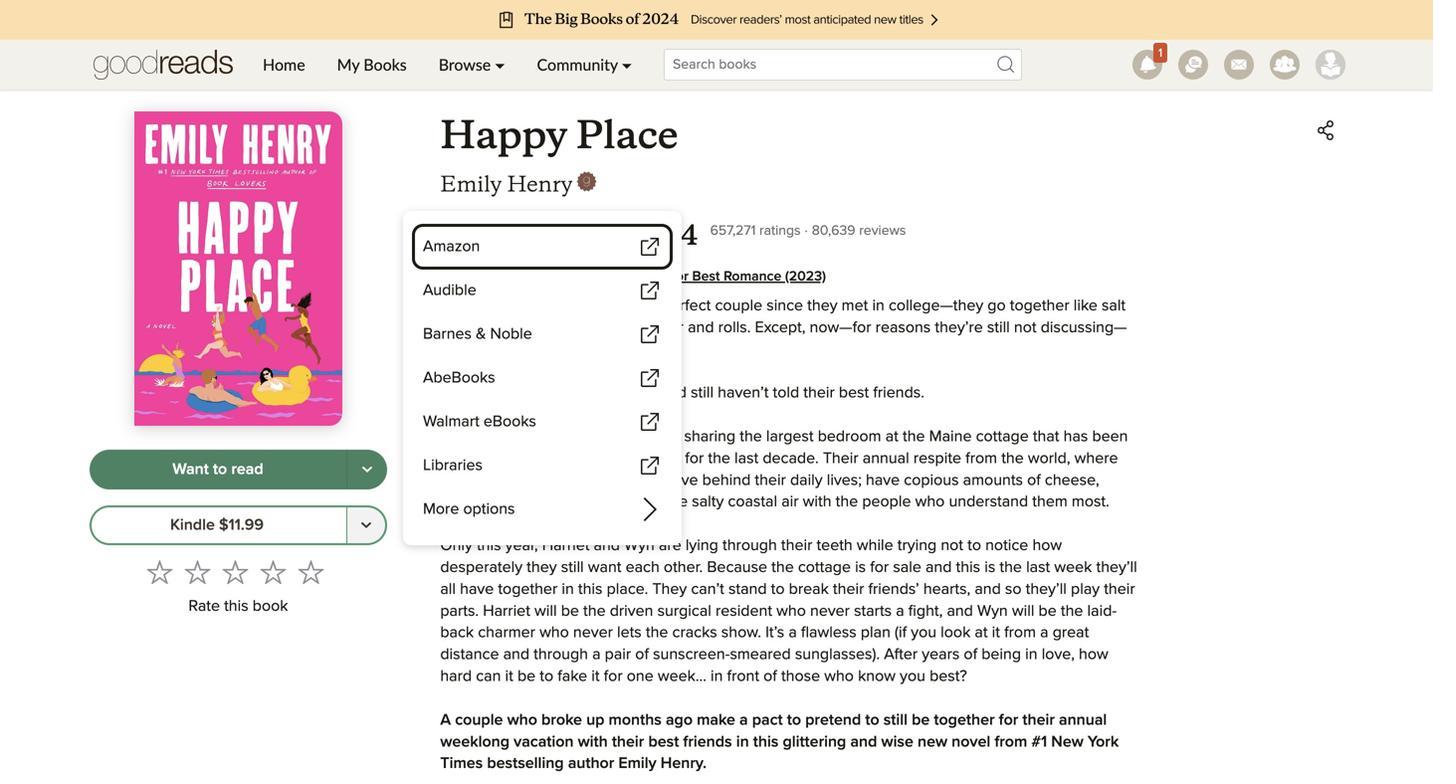 Task type: vqa. For each thing, say whether or not it's contained in the screenshot.
Walmart eBooks "button"
yes



Task type: locate. For each thing, give the bounding box(es) containing it.
1 horizontal spatial they'll
[[1097, 560, 1138, 576]]

have down desperately
[[460, 582, 494, 598]]

0 horizontal spatial best
[[649, 735, 679, 751]]

0 vertical spatial week
[[584, 473, 622, 489]]

been
[[595, 298, 631, 314], [1093, 429, 1129, 445]]

friends
[[683, 735, 732, 751]]

the
[[635, 298, 658, 314], [740, 429, 762, 445], [903, 429, 926, 445], [708, 451, 731, 467], [1002, 451, 1024, 467], [666, 495, 688, 511], [836, 495, 858, 511], [772, 560, 794, 576], [1000, 560, 1023, 576], [584, 604, 606, 620], [1061, 604, 1084, 620], [646, 626, 669, 641]]

rate this book
[[189, 599, 288, 615]]

0 vertical spatial you
[[911, 626, 937, 641]]

from inside which is how they find themselves sharing the largest bedroom at the maine cottage that has been their friend group's yearly getaway for the last decade. their annual respite from the world, where for one vibrant, blue week they leave behind their daily lives; have copious amounts of cheese, wine, and seafood; and soak up the salty coastal air with the people who understand them most.
[[966, 451, 998, 467]]

who inside which is how they find themselves sharing the largest bedroom at the maine cottage that has been their friend group's yearly getaway for the last decade. their annual respite from the world, where for one vibrant, blue week they leave behind their daily lives; have copious amounts of cheese, wine, and seafood; and soak up the salty coastal air with the people who understand them most.
[[916, 495, 945, 511]]

with up author
[[578, 735, 608, 751]]

couple inside harriet and wyn have been the perfect couple since they met in college—they go together like salt and pepper, honey and tea, lobster and rolls. except, now—for reasons they're still not discussing— they don't.
[[715, 298, 763, 314]]

1 horizontal spatial ▾
[[622, 55, 632, 74]]

the down leave
[[666, 495, 688, 511]]

broke
[[479, 385, 520, 401], [542, 713, 582, 729]]

up left six
[[524, 385, 542, 401]]

this down pact
[[753, 735, 779, 751]]

you down "after"
[[900, 669, 926, 685]]

from inside only this year, harriet and wyn are lying through their teeth while trying not to notice how desperately they still want each other. because the cottage is for sale and this is the last week they'll all have together in this place. they can't stand to break their friends' hearts, and so they'll play their parts. harriet will be the driven surgical resident who never starts a fight, and wyn will be the laid- back charmer who never lets the cracks show. it's a flawless plan (if you look at it from a great distance and through a pair of sunscreen-smeared sunglasses). after years of being in love, how hard can it be to fake it for one week… in front of those who know you best?
[[1005, 626, 1037, 641]]

80,639 reviews
[[812, 224, 906, 238]]

1 horizontal spatial cottage
[[976, 429, 1029, 445]]

and
[[492, 298, 518, 314], [440, 320, 467, 336], [576, 320, 602, 336], [688, 320, 714, 336], [481, 495, 507, 511], [576, 495, 602, 511], [594, 538, 620, 554], [926, 560, 952, 576], [975, 582, 1001, 598], [947, 604, 974, 620], [503, 647, 530, 663], [851, 735, 878, 751]]

0 horizontal spatial annual
[[863, 451, 910, 467]]

annual up new
[[1059, 713, 1107, 729]]

1 vertical spatial best
[[649, 735, 679, 751]]

1 vertical spatial together
[[498, 582, 558, 598]]

2 vertical spatial from
[[995, 735, 1028, 751]]

menu
[[415, 227, 670, 530]]

be left driven
[[561, 604, 579, 620]]

noble
[[490, 327, 532, 343]]

is inside which is how they find themselves sharing the largest bedroom at the maine cottage that has been their friend group's yearly getaway for the last decade. their annual respite from the world, where for one vibrant, blue week they leave behind their daily lives; have copious amounts of cheese, wine, and seafood; and soak up the salty coastal air with the people who understand them most.
[[488, 429, 499, 445]]

community ▾
[[537, 55, 632, 74]]

my books
[[337, 55, 407, 74]]

rate 4 out of 5 image
[[260, 560, 286, 586]]

at inside only this year, harriet and wyn are lying through their teeth while trying not to notice how desperately they still want each other. because the cottage is for sale and this is the last week they'll all have together in this place. they can't stand to break their friends' hearts, and so they'll play their parts. harriet will be the driven surgical resident who never starts a fight, and wyn will be the laid- back charmer who never lets the cracks show. it's a flawless plan (if you look at it from a great distance and through a pair of sunscreen-smeared sunglasses). after years of being in love, how hard can it be to fake it for one week… in front of those who know you best?
[[975, 626, 988, 641]]

cottage inside which is how they find themselves sharing the largest bedroom at the maine cottage that has been their friend group's yearly getaway for the last decade. their annual respite from the world, where for one vibrant, blue week they leave behind their daily lives; have copious amounts of cheese, wine, and seafood; and soak up the salty coastal air with the people who understand them most.
[[976, 429, 1029, 445]]

cottage left that
[[976, 429, 1029, 445]]

0 horizontal spatial is
[[488, 429, 499, 445]]

they down year,
[[527, 560, 557, 576]]

romance
[[724, 270, 782, 284]]

1 horizontal spatial at
[[975, 626, 988, 641]]

0 vertical spatial up
[[524, 385, 542, 401]]

best
[[839, 385, 869, 401], [649, 735, 679, 751]]

and inside a couple who broke up months ago make a pact to pretend to still be together for their annual weeklong vacation with their best friends in this glittering and wise new novel from #1 new york times bestselling author emily henry.
[[851, 735, 878, 751]]

1 vertical spatial broke
[[542, 713, 582, 729]]

this
[[477, 538, 501, 554], [956, 560, 981, 576], [578, 582, 603, 598], [224, 599, 249, 615], [753, 735, 779, 751]]

2 horizontal spatial wyn
[[978, 604, 1008, 620]]

are
[[659, 538, 682, 554]]

$11.99
[[219, 518, 264, 534]]

is down while
[[855, 560, 866, 576]]

1 horizontal spatial last
[[1027, 560, 1051, 576]]

be inside a couple who broke up months ago make a pact to pretend to still be together for their annual weeklong vacation with their best friends in this glittering and wise new novel from #1 new york times bestselling author emily henry.
[[912, 713, 930, 729]]

fake
[[558, 669, 588, 685]]

years
[[922, 647, 960, 663]]

read
[[231, 462, 264, 478]]

2 horizontal spatial it
[[992, 626, 1001, 641]]

1 vertical spatial have
[[866, 473, 900, 489]]

of inside which is how they find themselves sharing the largest bedroom at the maine cottage that has been their friend group's yearly getaway for the last decade. their annual respite from the world, where for one vibrant, blue week they leave behind their daily lives; have copious amounts of cheese, wine, and seafood; and soak up the salty coastal air with the people who understand them most.
[[1028, 473, 1041, 489]]

air
[[782, 495, 799, 511]]

with down daily on the bottom
[[803, 495, 832, 511]]

and left so
[[975, 582, 1001, 598]]

together up novel
[[934, 713, 995, 729]]

amazon button
[[415, 227, 670, 267]]

how up "friend"
[[503, 429, 532, 445]]

1 horizontal spatial not
[[1015, 320, 1037, 336]]

you
[[911, 626, 937, 641], [900, 669, 926, 685]]

harriet
[[440, 298, 488, 314], [542, 538, 590, 554], [483, 604, 531, 620]]

2 horizontal spatial up
[[644, 495, 662, 511]]

one down pair
[[627, 669, 654, 685]]

▾ right browse
[[495, 55, 505, 74]]

been inside harriet and wyn have been the perfect couple since they met in college—they go together like salt and pepper, honey and tea, lobster and rolls. except, now—for reasons they're still not discussing— they don't.
[[595, 298, 631, 314]]

2 horizontal spatial is
[[985, 560, 996, 576]]

have inside only this year, harriet and wyn are lying through their teeth while trying not to notice how desperately they still want each other. because the cottage is for sale and this is the last week they'll all have together in this place. they can't stand to break their friends' hearts, and so they'll play their parts. harriet will be the driven surgical resident who never starts a fight, and wyn will be the laid- back charmer who never lets the cracks show. it's a flawless plan (if you look at it from a great distance and through a pair of sunscreen-smeared sunglasses). after years of being in love, how hard can it be to fake it for one week… in front of those who know you best?
[[460, 582, 494, 598]]

1 horizontal spatial annual
[[1059, 713, 1107, 729]]

1 will from the left
[[535, 604, 557, 620]]

a left pact
[[740, 713, 748, 729]]

▾ inside browse ▾ link
[[495, 55, 505, 74]]

more options
[[423, 502, 515, 518]]

2 ▾ from the left
[[622, 55, 632, 74]]

1 vertical spatial annual
[[1059, 713, 1107, 729]]

to left fake
[[540, 669, 554, 685]]

it right can
[[505, 669, 514, 685]]

how down great
[[1079, 647, 1109, 663]]

who up it's
[[777, 604, 806, 620]]

0 horizontal spatial with
[[578, 735, 608, 751]]

has
[[1064, 429, 1089, 445]]

1 horizontal spatial they
[[653, 582, 687, 598]]

and up "look"
[[947, 604, 974, 620]]

1 horizontal spatial wyn
[[624, 538, 655, 554]]

1 horizontal spatial together
[[934, 713, 995, 729]]

behind
[[703, 473, 751, 489]]

0 horizontal spatial at
[[886, 429, 899, 445]]

to inside button
[[213, 462, 227, 478]]

home
[[263, 55, 305, 74]]

1 vertical spatial they
[[653, 582, 687, 598]]

it up being
[[992, 626, 1001, 641]]

surgical
[[658, 604, 712, 620]]

(2023)
[[786, 270, 826, 284]]

a couple who broke up months ago make a pact to pretend to still be together for their annual weeklong vacation with their best friends in this glittering and wise new novel from #1 new york times bestselling author emily henry.
[[440, 713, 1119, 772]]

▾ right community
[[622, 55, 632, 74]]

0 horizontal spatial wyn
[[522, 298, 553, 314]]

charmer
[[478, 626, 536, 641]]

couple up the weeklong
[[455, 713, 503, 729]]

2 vertical spatial together
[[934, 713, 995, 729]]

in right 'friends'
[[737, 735, 749, 751]]

1 horizontal spatial never
[[811, 604, 850, 620]]

2 horizontal spatial together
[[1010, 298, 1070, 314]]

0 vertical spatial through
[[723, 538, 777, 554]]

last up the behind
[[735, 451, 759, 467]]

not left "discussing—"
[[1015, 320, 1037, 336]]

place
[[576, 111, 678, 159]]

perfect
[[662, 298, 711, 314]]

annual
[[863, 451, 910, 467], [1059, 713, 1107, 729]]

2 vertical spatial have
[[460, 582, 494, 598]]

and left &
[[440, 320, 467, 336]]

1 horizontal spatial up
[[587, 713, 605, 729]]

▾ inside community ▾ 'link'
[[622, 55, 632, 74]]

one up wine,
[[463, 473, 490, 489]]

for
[[672, 270, 689, 284], [685, 451, 704, 467], [440, 473, 459, 489], [870, 560, 889, 576], [604, 669, 623, 685], [999, 713, 1019, 729]]

None search field
[[648, 49, 1039, 81]]

1 vertical spatial from
[[1005, 626, 1037, 641]]

657,271 ratings
[[710, 224, 801, 238]]

1 horizontal spatial is
[[855, 560, 866, 576]]

2 horizontal spatial have
[[866, 473, 900, 489]]

wyn up each
[[624, 538, 655, 554]]

1 horizontal spatial couple
[[715, 298, 763, 314]]

of down the world,
[[1028, 473, 1041, 489]]

home image
[[94, 40, 233, 90]]

through
[[723, 538, 777, 554], [534, 647, 588, 663]]

wyn up honey
[[522, 298, 553, 314]]

a inside a couple who broke up months ago make a pact to pretend to still be together for their annual weeklong vacation with their best friends in this glittering and wise new novel from #1 new york times bestselling author emily henry.
[[740, 713, 748, 729]]

flawless
[[801, 626, 857, 641]]

harriet down more options link on the bottom
[[542, 538, 590, 554]]

them
[[1033, 495, 1068, 511]]

broke up vacation
[[542, 713, 582, 729]]

and up 'hearts,'
[[926, 560, 952, 576]]

year,
[[505, 538, 538, 554]]

pair
[[605, 647, 631, 663]]

author
[[568, 756, 615, 772]]

you down fight,
[[911, 626, 937, 641]]

1 ▾ from the left
[[495, 55, 505, 74]]

1 vertical spatial one
[[627, 669, 654, 685]]

be
[[561, 604, 579, 620], [1039, 604, 1057, 620], [518, 669, 536, 685], [912, 713, 930, 729]]

pact
[[752, 713, 783, 729]]

4.04
[[636, 218, 699, 253]]

emily left henry.
[[619, 756, 657, 772]]

for down pair
[[604, 669, 623, 685]]

annual inside which is how they find themselves sharing the largest bedroom at the maine cottage that has been their friend group's yearly getaway for the last decade. their annual respite from the world, where for one vibrant, blue week they leave behind their daily lives; have copious amounts of cheese, wine, and seafood; and soak up the salty coastal air with the people who understand them most.
[[863, 451, 910, 467]]

0 horizontal spatial through
[[534, 647, 588, 663]]

honey
[[528, 320, 571, 336]]

0 vertical spatial with
[[803, 495, 832, 511]]

menu containing amazon
[[415, 227, 670, 530]]

at right bedroom
[[886, 429, 899, 445]]

will down so
[[1012, 604, 1035, 620]]

1 vertical spatial never
[[573, 626, 613, 641]]

1 vertical spatial been
[[1093, 429, 1129, 445]]

0 vertical spatial last
[[735, 451, 759, 467]]

Search by book title or ISBN text field
[[664, 49, 1023, 81]]

0 vertical spatial from
[[966, 451, 998, 467]]

never up pair
[[573, 626, 613, 641]]

is down notice
[[985, 560, 996, 576]]

my books link
[[321, 40, 423, 90]]

0 horizontal spatial not
[[941, 538, 964, 554]]

0 vertical spatial have
[[557, 298, 591, 314]]

couple up rolls.
[[715, 298, 763, 314]]

rating 4.04 out of 5 image
[[434, 210, 624, 248]]

of down "look"
[[964, 647, 978, 663]]

can't
[[691, 582, 725, 598]]

2 vertical spatial up
[[587, 713, 605, 729]]

1 vertical spatial wyn
[[624, 538, 655, 554]]

still down go
[[988, 320, 1010, 336]]

each
[[626, 560, 660, 576]]

themselves
[[601, 429, 680, 445]]

couple
[[715, 298, 763, 314], [455, 713, 503, 729]]

1 horizontal spatial been
[[1093, 429, 1129, 445]]

still up wise
[[884, 713, 908, 729]]

understand
[[949, 495, 1029, 511]]

0 horizontal spatial they
[[440, 385, 475, 401]]

they'll up play
[[1097, 560, 1138, 576]]

0 vertical spatial how
[[503, 429, 532, 445]]

0 horizontal spatial one
[[463, 473, 490, 489]]

in inside harriet and wyn have been the perfect couple since they met in college—they go together like salt and pepper, honey and tea, lobster and rolls. except, now—for reasons they're still not discussing— they don't.
[[873, 298, 885, 314]]

0 horizontal spatial ▾
[[495, 55, 505, 74]]

only
[[440, 538, 473, 554]]

advertisement element
[[354, 0, 1079, 77]]

the up the lobster
[[635, 298, 658, 314]]

0 horizontal spatial been
[[595, 298, 631, 314]]

play
[[1071, 582, 1100, 598]]

0 horizontal spatial how
[[503, 429, 532, 445]]

0 vertical spatial best
[[839, 385, 869, 401]]

week up play
[[1055, 560, 1093, 576]]

the up great
[[1061, 604, 1084, 620]]

1 horizontal spatial broke
[[542, 713, 582, 729]]

rate 3 out of 5 image
[[223, 560, 248, 586]]

cottage
[[976, 429, 1029, 445], [798, 560, 851, 576]]

it right fake
[[592, 669, 600, 685]]

they inside only this year, harriet and wyn are lying through their teeth while trying not to notice how desperately they still want each other. because the cottage is for sale and this is the last week they'll all have together in this place. they can't stand to break their friends' hearts, and so they'll play their parts. harriet will be the driven surgical resident who never starts a fight, and wyn will be the laid- back charmer who never lets the cracks show. it's a flawless plan (if you look at it from a great distance and through a pair of sunscreen-smeared sunglasses). after years of being in love, how hard can it be to fake it for one week… in front of those who know you best?
[[527, 560, 557, 576]]

a left pair
[[593, 647, 601, 663]]

0 horizontal spatial will
[[535, 604, 557, 620]]

new
[[1052, 735, 1084, 751]]

for inside a couple who broke up months ago make a pact to pretend to still be together for their annual weeklong vacation with their best friends in this glittering and wise new novel from #1 new york times bestselling author emily henry.
[[999, 713, 1019, 729]]

barnes
[[423, 327, 472, 343]]

still inside a couple who broke up months ago make a pact to pretend to still be together for their annual weeklong vacation with their best friends in this glittering and wise new novel from #1 new york times bestselling author emily henry.
[[884, 713, 908, 729]]

0 vertical spatial one
[[463, 473, 490, 489]]

is up "friend"
[[488, 429, 499, 445]]

winner for best romance (2023) link
[[624, 268, 826, 284]]

0 horizontal spatial couple
[[455, 713, 503, 729]]

best down ago on the bottom
[[649, 735, 679, 751]]

from up being
[[1005, 626, 1037, 641]]

1 horizontal spatial have
[[557, 298, 591, 314]]

1 horizontal spatial with
[[803, 495, 832, 511]]

have up people
[[866, 473, 900, 489]]

and down perfect
[[688, 320, 714, 336]]

where
[[1075, 451, 1119, 467]]

1 vertical spatial at
[[975, 626, 988, 641]]

from left #1
[[995, 735, 1028, 751]]

1 vertical spatial couple
[[455, 713, 503, 729]]

2 will from the left
[[1012, 604, 1035, 620]]

harriet up charmer
[[483, 604, 531, 620]]

2 horizontal spatial how
[[1079, 647, 1109, 663]]

0 vertical spatial annual
[[863, 451, 910, 467]]

be up great
[[1039, 604, 1057, 620]]

best inside a couple who broke up months ago make a pact to pretend to still be together for their annual weeklong vacation with their best friends in this glittering and wise new novel from #1 new york times bestselling author emily henry.
[[649, 735, 679, 751]]

this up desperately
[[477, 538, 501, 554]]

weeklong
[[440, 735, 510, 751]]

1 horizontal spatial week
[[1055, 560, 1093, 576]]

sunscreen-
[[653, 647, 730, 663]]

they'll
[[1097, 560, 1138, 576], [1026, 582, 1067, 598]]

browse ▾
[[439, 55, 505, 74]]

libraries
[[423, 458, 483, 474]]

been up the tea,
[[595, 298, 631, 314]]

the up "break" on the bottom right of page
[[772, 560, 794, 576]]

who inside a couple who broke up months ago make a pact to pretend to still be together for their annual weeklong vacation with their best friends in this glittering and wise new novel from #1 new york times bestselling author emily henry.
[[507, 713, 538, 729]]

0 horizontal spatial broke
[[479, 385, 520, 401]]

1 vertical spatial you
[[900, 669, 926, 685]]

this inside a couple who broke up months ago make a pact to pretend to still be together for their annual weeklong vacation with their best friends in this glittering and wise new novel from #1 new york times bestselling author emily henry.
[[753, 735, 779, 751]]

up inside a couple who broke up months ago make a pact to pretend to still be together for their annual weeklong vacation with their best friends in this glittering and wise new novel from #1 new york times bestselling author emily henry.
[[587, 713, 605, 729]]

cottage down teeth
[[798, 560, 851, 576]]

0 vertical spatial months
[[569, 385, 620, 401]]

0 vertical spatial harriet
[[440, 298, 488, 314]]

0 vertical spatial not
[[1015, 320, 1037, 336]]

1 horizontal spatial it
[[592, 669, 600, 685]]

vibrant,
[[494, 473, 546, 489]]

average rating of 4.04 stars. figure
[[434, 210, 710, 254]]

it
[[992, 626, 1001, 641], [505, 669, 514, 685], [592, 669, 600, 685]]

broke up ebooks
[[479, 385, 520, 401]]

together inside harriet and wyn have been the perfect couple since they met in college—they go together like salt and pepper, honey and tea, lobster and rolls. except, now—for reasons they're still not discussing— they don't.
[[1010, 298, 1070, 314]]

1 horizontal spatial emily
[[619, 756, 657, 772]]

0 horizontal spatial cottage
[[798, 560, 851, 576]]

ago.
[[624, 385, 654, 401]]

1 vertical spatial last
[[1027, 560, 1051, 576]]

walmart
[[423, 414, 480, 430]]

0 horizontal spatial they'll
[[1026, 582, 1067, 598]]

cheese,
[[1045, 473, 1100, 489]]

resident
[[716, 604, 773, 620]]

not right trying
[[941, 538, 964, 554]]

yearly
[[576, 451, 618, 467]]

months right six
[[569, 385, 620, 401]]

1 vertical spatial not
[[941, 538, 964, 554]]

last
[[735, 451, 759, 467], [1027, 560, 1051, 576]]

this down want
[[578, 582, 603, 598]]

reviews
[[859, 224, 906, 238]]

times
[[440, 756, 483, 772]]

more
[[423, 502, 459, 518]]

pepper,
[[471, 320, 524, 336]]

will up charmer
[[535, 604, 557, 620]]

rolls.
[[719, 320, 751, 336]]

1 horizontal spatial best
[[839, 385, 869, 401]]

week down the yearly
[[584, 473, 622, 489]]

1 vertical spatial how
[[1033, 538, 1063, 554]]

0 horizontal spatial last
[[735, 451, 759, 467]]

goodreads choice award
[[444, 270, 604, 284]]

after
[[884, 647, 918, 663]]

still inside only this year, harriet and wyn are lying through their teeth while trying not to notice how desperately they still want each other. because the cottage is for sale and this is the last week they'll all have together in this place. they can't stand to break their friends' hearts, and so they'll play their parts. harriet will be the driven surgical resident who never starts a fight, and wyn will be the laid- back charmer who never lets the cracks show. it's a flawless plan (if you look at it from a great distance and through a pair of sunscreen-smeared sunglasses). after years of being in love, how hard can it be to fake it for one week… in front of those who know you best?
[[561, 560, 584, 576]]

0 vertical spatial at
[[886, 429, 899, 445]]

1 vertical spatial with
[[578, 735, 608, 751]]

salty
[[692, 495, 724, 511]]

who up vacation
[[507, 713, 538, 729]]

together inside a couple who broke up months ago make a pact to pretend to still be together for their annual weeklong vacation with their best friends in this glittering and wise new novel from #1 new york times bestselling author emily henry.
[[934, 713, 995, 729]]

0 horizontal spatial have
[[460, 582, 494, 598]]

the up the behind
[[708, 451, 731, 467]]

who down copious
[[916, 495, 945, 511]]

0 vertical spatial cottage
[[976, 429, 1029, 445]]

sharing
[[685, 429, 736, 445]]

books
[[364, 55, 407, 74]]

0 horizontal spatial up
[[524, 385, 542, 401]]



Task type: describe. For each thing, give the bounding box(es) containing it.
the down lives;
[[836, 495, 858, 511]]

their down which on the left of page
[[440, 451, 472, 467]]

community
[[537, 55, 618, 74]]

0 horizontal spatial never
[[573, 626, 613, 641]]

find
[[571, 429, 597, 445]]

rate 2 out of 5 image
[[185, 560, 211, 586]]

those
[[782, 669, 821, 685]]

up inside which is how they find themselves sharing the largest bedroom at the maine cottage that has been their friend group's yearly getaway for the last decade. their annual respite from the world, where for one vibrant, blue week they leave behind their daily lives; have copious amounts of cheese, wine, and seafood; and soak up the salty coastal air with the people who understand them most.
[[644, 495, 662, 511]]

0 vertical spatial they'll
[[1097, 560, 1138, 576]]

▾ for community ▾
[[622, 55, 632, 74]]

have inside which is how they find themselves sharing the largest bedroom at the maine cottage that has been their friend group's yearly getaway for the last decade. their annual respite from the world, where for one vibrant, blue week they leave behind their daily lives; have copious amounts of cheese, wine, and seafood; and soak up the salty coastal air with the people who understand them most.
[[866, 473, 900, 489]]

emily inside a couple who broke up months ago make a pact to pretend to still be together for their annual weeklong vacation with their best friends in this glittering and wise new novel from #1 new york times bestselling author emily henry.
[[619, 756, 657, 772]]

book title: happy place element
[[440, 111, 678, 159]]

maine
[[930, 429, 972, 445]]

because
[[707, 560, 768, 576]]

how inside which is how they find themselves sharing the largest bedroom at the maine cottage that has been their friend group's yearly getaway for the last decade. their annual respite from the world, where for one vibrant, blue week they leave behind their daily lives; have copious amounts of cheese, wine, and seafood; and soak up the salty coastal air with the people who understand them most.
[[503, 429, 532, 445]]

rating 0 out of 5 group
[[141, 554, 330, 592]]

my
[[337, 55, 360, 74]]

for down while
[[870, 560, 889, 576]]

and down vibrant,
[[481, 495, 507, 511]]

with inside which is how they find themselves sharing the largest bedroom at the maine cottage that has been their friend group's yearly getaway for the last decade. their annual respite from the world, where for one vibrant, blue week they leave behind their daily lives; have copious amounts of cheese, wine, and seafood; and soak up the salty coastal air with the people who understand them most.
[[803, 495, 832, 511]]

home link
[[247, 40, 321, 90]]

and left the tea,
[[576, 320, 602, 336]]

annual inside a couple who broke up months ago make a pact to pretend to still be together for their annual weeklong vacation with their best friends in this glittering and wise new novel from #1 new york times bestselling author emily henry.
[[1059, 713, 1107, 729]]

be right can
[[518, 669, 536, 685]]

six
[[546, 385, 564, 401]]

at inside which is how they find themselves sharing the largest bedroom at the maine cottage that has been their friend group's yearly getaway for the last decade. their annual respite from the world, where for one vibrant, blue week they leave behind their daily lives; have copious amounts of cheese, wine, and seafood; and soak up the salty coastal air with the people who understand them most.
[[886, 429, 899, 445]]

1 horizontal spatial through
[[723, 538, 777, 554]]

they up abebooks
[[440, 342, 471, 358]]

broke inside a couple who broke up months ago make a pact to pretend to still be together for their annual weeklong vacation with their best friends in this glittering and wise new novel from #1 new york times bestselling author emily henry.
[[542, 713, 582, 729]]

met
[[842, 298, 869, 314]]

1 vertical spatial harriet
[[542, 538, 590, 554]]

daily
[[791, 473, 823, 489]]

cracks
[[673, 626, 718, 641]]

friend
[[476, 451, 516, 467]]

lives;
[[827, 473, 862, 489]]

1 button
[[1125, 40, 1171, 90]]

0 vertical spatial broke
[[479, 385, 520, 401]]

cottage inside only this year, harriet and wyn are lying through their teeth while trying not to notice how desperately they still want each other. because the cottage is for sale and this is the last week they'll all have together in this place. they can't stand to break their friends' hearts, and so they'll play their parts. harriet will be the driven surgical resident who never starts a fight, and wyn will be the laid- back charmer who never lets the cracks show. it's a flawless plan (if you look at it from a great distance and through a pair of sunscreen-smeared sunglasses). after years of being in love, how hard can it be to fake it for one week… in front of those who know you best?
[[798, 560, 851, 576]]

pretend
[[806, 713, 862, 729]]

have inside harriet and wyn have been the perfect couple since they met in college—they go together like salt and pepper, honey and tea, lobster and rolls. except, now—for reasons they're still not discussing— they don't.
[[557, 298, 591, 314]]

one inside only this year, harriet and wyn are lying through their teeth while trying not to notice how desperately they still want each other. because the cottage is for sale and this is the last week they'll all have together in this place. they can't stand to break their friends' hearts, and so they'll play their parts. harriet will be the driven surgical resident who never starts a fight, and wyn will be the laid- back charmer who never lets the cracks show. it's a flawless plan (if you look at it from a great distance and through a pair of sunscreen-smeared sunglasses). after years of being in love, how hard can it be to fake it for one week… in front of those who know you best?
[[627, 669, 654, 685]]

it's
[[766, 626, 785, 641]]

group's
[[520, 451, 572, 467]]

break
[[789, 582, 829, 598]]

their right told
[[804, 385, 835, 401]]

rate
[[189, 599, 220, 615]]

lying
[[686, 538, 719, 554]]

ago
[[666, 713, 693, 729]]

their up coastal
[[755, 473, 786, 489]]

months inside a couple who broke up months ago make a pact to pretend to still be together for their annual weeklong vacation with their best friends in this glittering and wise new novel from #1 new york times bestselling author emily henry.
[[609, 713, 662, 729]]

with inside a couple who broke up months ago make a pact to pretend to still be together for their annual weeklong vacation with their best friends in this glittering and wise new novel from #1 new york times bestselling author emily henry.
[[578, 735, 608, 751]]

657,271 ratings and 80,639 reviews figure
[[710, 218, 906, 242]]

0 vertical spatial they
[[440, 385, 475, 401]]

#1
[[1032, 735, 1048, 751]]

their left teeth
[[782, 538, 813, 554]]

they inside only this year, harriet and wyn are lying through their teeth while trying not to notice how desperately they still want each other. because the cottage is for sale and this is the last week they'll all have together in this place. they can't stand to break their friends' hearts, and so they'll play their parts. harriet will be the driven surgical resident who never starts a fight, and wyn will be the laid- back charmer who never lets the cracks show. it's a flawless plan (if you look at it from a great distance and through a pair of sunscreen-smeared sunglasses). after years of being in love, how hard can it be to fake it for one week… in front of those who know you best?
[[653, 582, 687, 598]]

this up 'hearts,'
[[956, 560, 981, 576]]

the up respite at the bottom right of the page
[[903, 429, 926, 445]]

amounts
[[964, 473, 1024, 489]]

wine,
[[440, 495, 477, 511]]

love,
[[1042, 647, 1075, 663]]

still inside harriet and wyn have been the perfect couple since they met in college—they go together like salt and pepper, honey and tea, lobster and rolls. except, now—for reasons they're still not discussing— they don't.
[[988, 320, 1010, 336]]

so
[[1006, 582, 1022, 598]]

their up author
[[612, 735, 645, 751]]

last inside which is how they find themselves sharing the largest bedroom at the maine cottage that has been their friend group's yearly getaway for the last decade. their annual respite from the world, where for one vibrant, blue week they leave behind their daily lives; have copious amounts of cheese, wine, and seafood; and soak up the salty coastal air with the people who understand them most.
[[735, 451, 759, 467]]

discussing—
[[1041, 320, 1128, 336]]

coastal
[[728, 495, 778, 511]]

for up wine,
[[440, 473, 459, 489]]

1 vertical spatial they'll
[[1026, 582, 1067, 598]]

657,271
[[710, 224, 756, 238]]

and down blue
[[576, 495, 602, 511]]

the left largest
[[740, 429, 762, 445]]

to right "pretend"
[[866, 713, 880, 729]]

all
[[440, 582, 456, 598]]

0 vertical spatial emily
[[440, 171, 502, 198]]

rate 5 out of 5 image
[[298, 560, 324, 586]]

stand
[[729, 582, 767, 598]]

want
[[588, 560, 622, 576]]

largest
[[767, 429, 814, 445]]

0 vertical spatial never
[[811, 604, 850, 620]]

not inside only this year, harriet and wyn are lying through their teeth while trying not to notice how desperately they still want each other. because the cottage is for sale and this is the last week they'll all have together in this place. they can't stand to break their friends' hearts, and so they'll play their parts. harriet will be the driven surgical resident who never starts a fight, and wyn will be the laid- back charmer who never lets the cracks show. it's a flawless plan (if you look at it from a great distance and through a pair of sunscreen-smeared sunglasses). after years of being in love, how hard can it be to fake it for one week… in front of those who know you best?
[[941, 538, 964, 554]]

best?
[[930, 669, 968, 685]]

&
[[476, 327, 486, 343]]

still right and
[[691, 385, 714, 401]]

they up group's
[[536, 429, 567, 445]]

a up the love,
[[1041, 626, 1049, 641]]

for left best
[[672, 270, 689, 284]]

2 vertical spatial harriet
[[483, 604, 531, 620]]

back
[[440, 626, 474, 641]]

the up amounts
[[1002, 451, 1024, 467]]

and up pepper,
[[492, 298, 518, 314]]

know
[[858, 669, 896, 685]]

college—they
[[889, 298, 984, 314]]

to right stand
[[771, 582, 785, 598]]

their up laid-
[[1104, 582, 1136, 598]]

told
[[773, 385, 800, 401]]

(if
[[895, 626, 907, 641]]

abebooks button
[[415, 359, 670, 398]]

a right it's
[[789, 626, 797, 641]]

and down charmer
[[503, 647, 530, 663]]

which
[[440, 429, 484, 445]]

one inside which is how they find themselves sharing the largest bedroom at the maine cottage that has been their friend group's yearly getaway for the last decade. their annual respite from the world, where for one vibrant, blue week they leave behind their daily lives; have copious amounts of cheese, wine, and seafood; and soak up the salty coastal air with the people who understand them most.
[[463, 473, 490, 489]]

the left driven
[[584, 604, 606, 620]]

audible button
[[415, 271, 670, 311]]

starts
[[854, 604, 892, 620]]

in left the love,
[[1026, 647, 1038, 663]]

their up #1
[[1023, 713, 1055, 729]]

except,
[[755, 320, 806, 336]]

week inside which is how they find themselves sharing the largest bedroom at the maine cottage that has been their friend group's yearly getaway for the last decade. their annual respite from the world, where for one vibrant, blue week they leave behind their daily lives; have copious amounts of cheese, wine, and seafood; and soak up the salty coastal air with the people who understand them most.
[[584, 473, 622, 489]]

and up want
[[594, 538, 620, 554]]

of down smeared at the right
[[764, 669, 777, 685]]

glittering
[[783, 735, 847, 751]]

kindle $11.99 link
[[90, 506, 347, 546]]

teeth
[[817, 538, 853, 554]]

0 horizontal spatial it
[[505, 669, 514, 685]]

from inside a couple who broke up months ago make a pact to pretend to still be together for their annual weeklong vacation with their best friends in this glittering and wise new novel from #1 new york times bestselling author emily henry.
[[995, 735, 1028, 751]]

week…
[[658, 669, 707, 685]]

bestselling
[[487, 756, 564, 772]]

in left front
[[711, 669, 723, 685]]

goodreads
[[444, 270, 513, 284]]

in inside a couple who broke up months ago make a pact to pretend to still be together for their annual weeklong vacation with their best friends in this glittering and wise new novel from #1 new york times bestselling author emily henry.
[[737, 735, 749, 751]]

distance
[[440, 647, 499, 663]]

in left place. at the left bottom of the page
[[562, 582, 574, 598]]

for up leave
[[685, 451, 704, 467]]

great
[[1053, 626, 1090, 641]]

barnes & noble
[[423, 327, 532, 343]]

▾ for browse ▾
[[495, 55, 505, 74]]

a up (if on the bottom of page
[[896, 604, 905, 620]]

award
[[564, 270, 604, 284]]

people
[[863, 495, 912, 511]]

trying
[[898, 538, 937, 554]]

desperately
[[440, 560, 523, 576]]

rate 1 out of 5 image
[[147, 560, 173, 586]]

not inside harriet and wyn have been the perfect couple since they met in college—they go together like salt and pepper, honey and tea, lobster and rolls. except, now—for reasons they're still not discussing— they don't.
[[1015, 320, 1037, 336]]

1 horizontal spatial how
[[1033, 538, 1063, 554]]

audible
[[423, 283, 477, 299]]

goodreads author image
[[577, 172, 597, 192]]

who down sunglasses).
[[825, 669, 854, 685]]

they up now—for
[[808, 298, 838, 314]]

respite
[[914, 451, 962, 467]]

the inside harriet and wyn have been the perfect couple since they met in college—they go together like salt and pepper, honey and tea, lobster and rolls. except, now—for reasons they're still not discussing— they don't.
[[635, 298, 658, 314]]

together inside only this year, harriet and wyn are lying through their teeth while trying not to notice how desperately they still want each other. because the cottage is for sale and this is the last week they'll all have together in this place. they can't stand to break their friends' hearts, and so they'll play their parts. harriet will be the driven surgical resident who never starts a fight, and wyn will be the laid- back charmer who never lets the cracks show. it's a flawless plan (if you look at it from a great distance and through a pair of sunscreen-smeared sunglasses). after years of being in love, how hard can it be to fake it for one week… in front of those who know you best?
[[498, 582, 558, 598]]

couple inside a couple who broke up months ago make a pact to pretend to still be together for their annual weeklong vacation with their best friends in this glittering and wise new novel from #1 new york times bestselling author emily henry.
[[455, 713, 503, 729]]

want to read button
[[90, 450, 347, 490]]

henry
[[507, 171, 573, 198]]

more options link
[[415, 490, 670, 530]]

their up the starts
[[833, 582, 865, 598]]

hard
[[440, 669, 472, 685]]

since
[[767, 298, 804, 314]]

sale
[[893, 560, 922, 576]]

make
[[697, 713, 736, 729]]

this inside rate this book element
[[224, 599, 249, 615]]

to right pact
[[787, 713, 802, 729]]

of right pair
[[636, 647, 649, 663]]

look
[[941, 626, 971, 641]]

kindle $11.99
[[170, 518, 264, 534]]

to left notice
[[968, 538, 982, 554]]

they down getaway
[[626, 473, 657, 489]]

wise
[[882, 735, 914, 751]]

1 vertical spatial through
[[534, 647, 588, 663]]

been inside which is how they find themselves sharing the largest bedroom at the maine cottage that has been their friend group's yearly getaway for the last decade. their annual respite from the world, where for one vibrant, blue week they leave behind their daily lives; have copious amounts of cheese, wine, and seafood; and soak up the salty coastal air with the people who understand them most.
[[1093, 429, 1129, 445]]

copious
[[904, 473, 959, 489]]

harriet inside harriet and wyn have been the perfect couple since they met in college—they go together like salt and pepper, honey and tea, lobster and rolls. except, now—for reasons they're still not discussing— they don't.
[[440, 298, 488, 314]]

the right lets
[[646, 626, 669, 641]]

happy
[[440, 111, 568, 159]]

friends'
[[869, 582, 920, 598]]

emily henry
[[440, 171, 573, 198]]

henry.
[[661, 756, 707, 772]]

most.
[[1072, 495, 1110, 511]]

profile image for bob builder. image
[[1316, 50, 1346, 80]]

don't.
[[475, 342, 514, 358]]

decade.
[[763, 451, 819, 467]]

who up fake
[[540, 626, 569, 641]]

last inside only this year, harriet and wyn are lying through their teeth while trying not to notice how desperately they still want each other. because the cottage is for sale and this is the last week they'll all have together in this place. they can't stand to break their friends' hearts, and so they'll play their parts. harriet will be the driven surgical resident who never starts a fight, and wyn will be the laid- back charmer who never lets the cracks show. it's a flawless plan (if you look at it from a great distance and through a pair of sunscreen-smeared sunglasses). after years of being in love, how hard can it be to fake it for one week… in front of those who know you best?
[[1027, 560, 1051, 576]]

while
[[857, 538, 894, 554]]

2 vertical spatial how
[[1079, 647, 1109, 663]]

wyn inside harriet and wyn have been the perfect couple since they met in college—they go together like salt and pepper, honey and tea, lobster and rolls. except, now—for reasons they're still not discussing— they don't.
[[522, 298, 553, 314]]

friends.
[[874, 385, 925, 401]]

2 vertical spatial wyn
[[978, 604, 1008, 620]]

front
[[727, 669, 760, 685]]

week inside only this year, harriet and wyn are lying through their teeth while trying not to notice how desperately they still want each other. because the cottage is for sale and this is the last week they'll all have together in this place. they can't stand to break their friends' hearts, and so they'll play their parts. harriet will be the driven surgical resident who never starts a fight, and wyn will be the laid- back charmer who never lets the cracks show. it's a flawless plan (if you look at it from a great distance and through a pair of sunscreen-smeared sunglasses). after years of being in love, how hard can it be to fake it for one week… in front of those who know you best?
[[1055, 560, 1093, 576]]

rate this book element
[[90, 554, 387, 622]]

lets
[[617, 626, 642, 641]]

the up so
[[1000, 560, 1023, 576]]

that
[[1033, 429, 1060, 445]]

libraries button
[[415, 446, 670, 486]]

soak
[[606, 495, 640, 511]]



